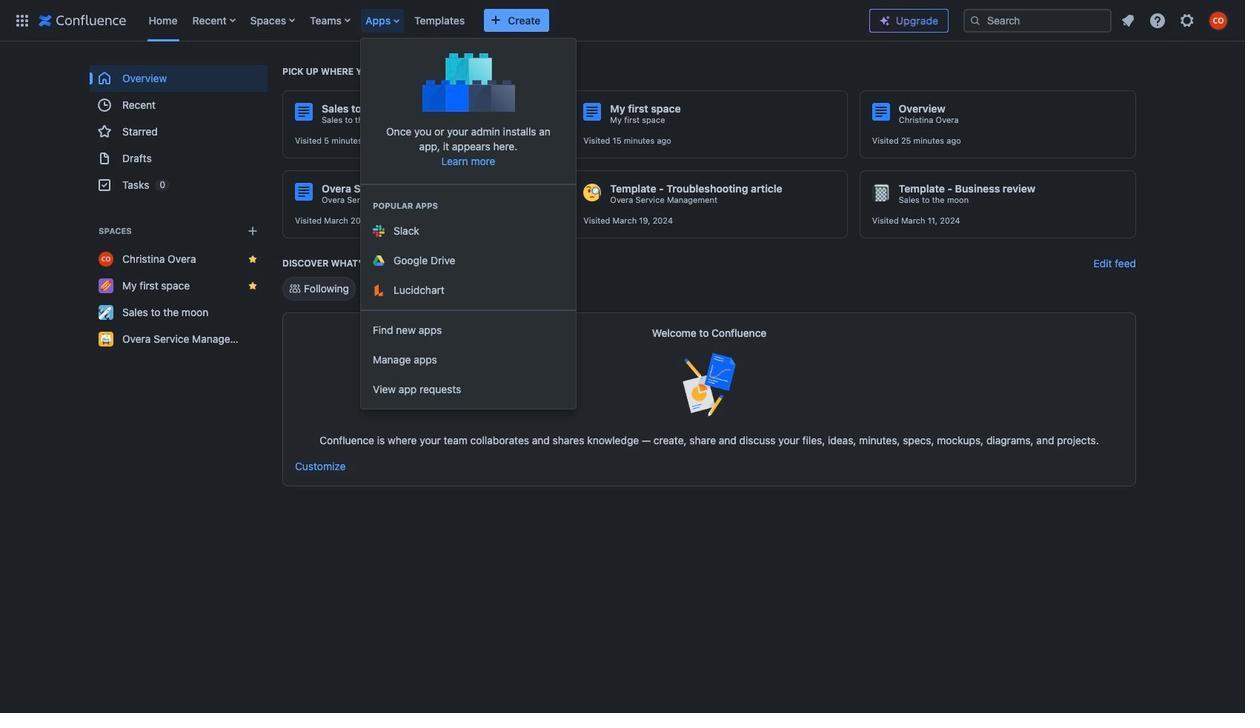 Task type: describe. For each thing, give the bounding box(es) containing it.
:face_with_monocle: image
[[584, 184, 601, 202]]

settings icon image
[[1179, 11, 1197, 29]]

notification icon image
[[1119, 11, 1137, 29]]

list for appswitcher icon
[[141, 0, 858, 41]]

unstar this space image
[[247, 254, 259, 265]]

lucidchartapp logo image
[[373, 285, 385, 297]]

appswitcher icon image
[[13, 11, 31, 29]]

help icon image
[[1149, 11, 1167, 29]]

list for premium image
[[1115, 7, 1237, 34]]

Search field
[[964, 9, 1112, 32]]

create a space image
[[244, 222, 262, 240]]



Task type: locate. For each thing, give the bounding box(es) containing it.
banner
[[0, 0, 1245, 44]]

global element
[[9, 0, 858, 41]]

premium image
[[879, 15, 891, 27]]

:notebook: image
[[872, 184, 890, 202], [872, 184, 890, 202]]

None search field
[[964, 9, 1112, 32]]

googledriveapp logo image
[[373, 256, 385, 266]]

confluence image
[[39, 11, 126, 29], [39, 11, 126, 29]]

search image
[[970, 14, 982, 26]]

slackforatlassianapp logo image
[[373, 225, 385, 237]]

list
[[141, 0, 858, 41], [1115, 7, 1237, 34]]

list item
[[361, 0, 406, 41]]

heading
[[361, 200, 576, 212]]

0 horizontal spatial list
[[141, 0, 858, 41]]

1 horizontal spatial list
[[1115, 7, 1237, 34]]

unstar this space image
[[247, 280, 259, 292]]

:face_with_monocle: image
[[584, 184, 601, 202]]

group
[[90, 65, 268, 199], [361, 184, 576, 310], [361, 310, 576, 409]]



Task type: vqa. For each thing, say whether or not it's contained in the screenshot.
:Toolbox: icon
no



